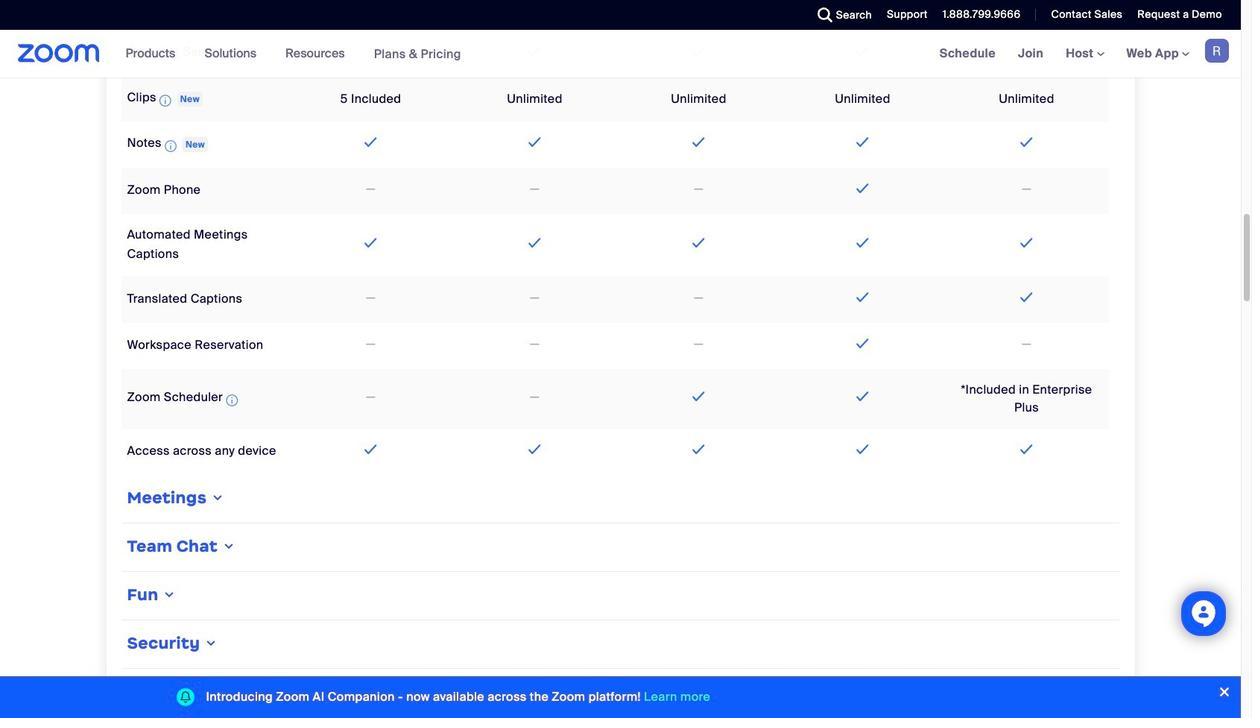 Task type: locate. For each thing, give the bounding box(es) containing it.
profile picture image
[[1206, 39, 1229, 63]]

right image
[[222, 540, 236, 553], [162, 589, 177, 601]]

zoom logo image
[[18, 44, 100, 63]]

0 vertical spatial right image
[[211, 492, 225, 504]]

included image
[[525, 43, 545, 61], [689, 43, 709, 61], [1017, 43, 1037, 61], [361, 133, 381, 151], [525, 133, 545, 151], [1017, 133, 1037, 151], [525, 234, 545, 252], [689, 234, 709, 252], [853, 289, 873, 306], [853, 335, 873, 353], [853, 388, 873, 406], [689, 441, 709, 459], [853, 441, 873, 459]]

0 horizontal spatial right image
[[162, 589, 177, 601]]

right image
[[211, 492, 225, 504], [204, 637, 219, 650]]

notes image
[[165, 137, 177, 155]]

0 vertical spatial right image
[[222, 540, 236, 553]]

1 vertical spatial application
[[127, 135, 208, 155]]

not included image
[[364, 181, 378, 199], [528, 181, 542, 199], [692, 181, 706, 199], [528, 290, 542, 308], [364, 336, 378, 354], [528, 336, 542, 354], [364, 389, 378, 407], [528, 389, 542, 407]]

cell
[[121, 0, 289, 31], [289, 0, 453, 31], [453, 0, 617, 31], [617, 0, 781, 31], [121, 481, 1120, 517], [121, 529, 1120, 565], [121, 578, 1120, 614], [121, 626, 1120, 662]]

0 vertical spatial application
[[127, 90, 203, 110]]

not included image
[[364, 290, 378, 308], [692, 290, 706, 308], [692, 336, 706, 354]]

included image
[[1017, 0, 1037, 6], [853, 43, 873, 61], [689, 133, 709, 151], [853, 133, 873, 151], [853, 180, 873, 198], [361, 234, 381, 252], [853, 234, 873, 252], [1017, 234, 1037, 252], [1017, 289, 1037, 306], [689, 388, 709, 406], [361, 441, 381, 459], [525, 441, 545, 459], [1017, 441, 1037, 459]]

application
[[127, 90, 203, 110], [127, 135, 208, 155], [127, 389, 241, 409]]

banner
[[0, 30, 1241, 78]]

2 vertical spatial application
[[127, 389, 241, 409]]

1 application from the top
[[127, 90, 203, 110]]

meetings navigation
[[929, 30, 1241, 78]]

1 vertical spatial right image
[[204, 637, 219, 650]]



Task type: describe. For each thing, give the bounding box(es) containing it.
3 application from the top
[[127, 389, 241, 409]]

clips image
[[159, 91, 171, 109]]

2 application from the top
[[127, 135, 208, 155]]

1 vertical spatial right image
[[162, 589, 177, 601]]

product information navigation
[[115, 30, 473, 78]]

1 horizontal spatial right image
[[222, 540, 236, 553]]

zoom scheduler image
[[226, 391, 238, 409]]



Task type: vqa. For each thing, say whether or not it's contained in the screenshot.
Tabs Of Zoom Services TAB LIST
no



